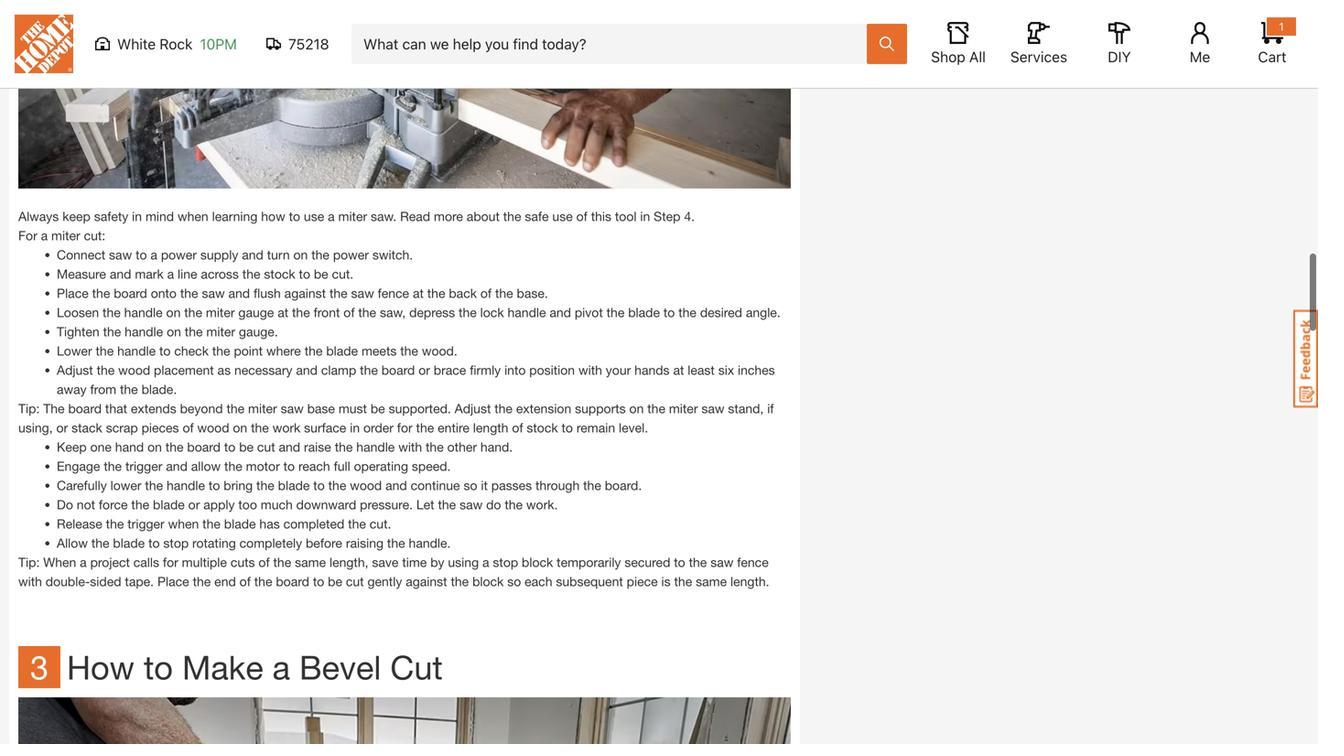 Task type: locate. For each thing, give the bounding box(es) containing it.
blade up calls
[[113, 536, 145, 551]]

mark
[[135, 267, 164, 282]]

pivot
[[575, 305, 603, 320]]

scrap
[[106, 421, 138, 436]]

0 horizontal spatial cut
[[257, 440, 275, 455]]

handle
[[124, 305, 163, 320], [508, 305, 546, 320], [125, 324, 163, 339], [117, 344, 156, 359], [356, 440, 395, 455], [167, 478, 205, 493]]

not
[[77, 497, 95, 513]]

onto
[[151, 286, 177, 301]]

tighten
[[57, 324, 100, 339]]

0 horizontal spatial stock
[[264, 267, 295, 282]]

piece
[[627, 574, 658, 589]]

rotating
[[192, 536, 236, 551]]

a left line
[[167, 267, 174, 282]]

on up level.
[[630, 401, 644, 416]]

0 vertical spatial against
[[284, 286, 326, 301]]

0 vertical spatial or
[[419, 363, 430, 378]]

of left this
[[577, 209, 588, 224]]

1 vertical spatial tip:
[[18, 555, 40, 570]]

hand
[[115, 440, 144, 455]]

it
[[481, 478, 488, 493]]

1 vertical spatial cut.
[[370, 517, 391, 532]]

0 vertical spatial cut.
[[332, 267, 354, 282]]

0 horizontal spatial with
[[18, 574, 42, 589]]

0 vertical spatial when
[[178, 209, 209, 224]]

1 vertical spatial wood
[[197, 421, 229, 436]]

place up the loosen
[[57, 286, 89, 301]]

use right 'how'
[[304, 209, 324, 224]]

at up depress
[[413, 286, 424, 301]]

cuts
[[231, 555, 255, 570]]

0 horizontal spatial against
[[284, 286, 326, 301]]

0 horizontal spatial so
[[464, 478, 478, 493]]

block
[[522, 555, 553, 570], [473, 574, 504, 589]]

fence up saw,
[[378, 286, 409, 301]]

services button
[[1010, 22, 1069, 66]]

use
[[304, 209, 324, 224], [553, 209, 573, 224]]

white
[[117, 35, 156, 53]]

cut:
[[84, 228, 105, 243]]

a left saw.
[[328, 209, 335, 224]]

or down the
[[56, 421, 68, 436]]

a right make
[[273, 648, 290, 687]]

1 vertical spatial place
[[157, 574, 189, 589]]

in down must
[[350, 421, 360, 436]]

pieces
[[142, 421, 179, 436]]

full
[[334, 459, 350, 474]]

keep
[[57, 440, 87, 455]]

cut. up front
[[332, 267, 354, 282]]

block up each
[[522, 555, 553, 570]]

wood.
[[422, 344, 458, 359]]

0 vertical spatial with
[[579, 363, 602, 378]]

block down using
[[473, 574, 504, 589]]

with left your
[[579, 363, 602, 378]]

1 horizontal spatial place
[[157, 574, 189, 589]]

0 vertical spatial stock
[[264, 267, 295, 282]]

1 horizontal spatial with
[[399, 440, 422, 455]]

for right calls
[[163, 555, 178, 570]]

What can we help you find today? search field
[[364, 25, 866, 63]]

1 power from the left
[[161, 247, 197, 263]]

1 vertical spatial against
[[406, 574, 447, 589]]

where
[[266, 344, 301, 359]]

extends
[[131, 401, 176, 416]]

saw
[[109, 247, 132, 263], [202, 286, 225, 301], [351, 286, 374, 301], [281, 401, 304, 416], [702, 401, 725, 416], [460, 497, 483, 513], [711, 555, 734, 570]]

0 vertical spatial at
[[413, 286, 424, 301]]

1 vertical spatial same
[[696, 574, 727, 589]]

0 horizontal spatial in
[[132, 209, 142, 224]]

wood up blade.
[[118, 363, 150, 378]]

1 horizontal spatial cut
[[346, 574, 364, 589]]

saw down the across
[[202, 286, 225, 301]]

stock
[[264, 267, 295, 282], [527, 421, 558, 436]]

0 vertical spatial stop
[[163, 536, 189, 551]]

blade.
[[142, 382, 177, 397]]

blade
[[628, 305, 660, 320], [326, 344, 358, 359], [278, 478, 310, 493], [153, 497, 185, 513], [224, 517, 256, 532], [113, 536, 145, 551]]

1 vertical spatial when
[[168, 517, 199, 532]]

2 horizontal spatial wood
[[350, 478, 382, 493]]

a
[[328, 209, 335, 224], [41, 228, 48, 243], [151, 247, 157, 263], [167, 267, 174, 282], [80, 555, 87, 570], [483, 555, 489, 570], [273, 648, 290, 687]]

remain
[[577, 421, 615, 436]]

wood down operating
[[350, 478, 382, 493]]

least
[[688, 363, 715, 378]]

secured
[[625, 555, 671, 570]]

do
[[486, 497, 501, 513]]

with left double- on the bottom of page
[[18, 574, 42, 589]]

at down the flush
[[278, 305, 289, 320]]

subsequent
[[556, 574, 623, 589]]

connect
[[57, 247, 105, 263]]

when right mind
[[178, 209, 209, 224]]

how to make a bevel cut
[[67, 648, 443, 687]]

against down by
[[406, 574, 447, 589]]

stop right using
[[493, 555, 518, 570]]

of right front
[[344, 305, 355, 320]]

shop all
[[931, 48, 986, 65]]

adjust down lower
[[57, 363, 93, 378]]

trigger down hand
[[125, 459, 162, 474]]

0 horizontal spatial fence
[[378, 286, 409, 301]]

adjust up length
[[455, 401, 491, 416]]

in right tool
[[640, 209, 650, 224]]

or
[[419, 363, 430, 378], [56, 421, 68, 436], [188, 497, 200, 513]]

of up lock
[[481, 286, 492, 301]]

1 vertical spatial for
[[163, 555, 178, 570]]

2 vertical spatial wood
[[350, 478, 382, 493]]

other
[[447, 440, 477, 455]]

1 vertical spatial block
[[473, 574, 504, 589]]

0 vertical spatial place
[[57, 286, 89, 301]]

a person tilts a miter saw at an angle to make a bevel cut on a board. image
[[18, 698, 791, 744]]

angle.
[[746, 305, 781, 320]]

board up stack
[[68, 401, 102, 416]]

power left switch.
[[333, 247, 369, 263]]

against up front
[[284, 286, 326, 301]]

stock down extension at the left of page
[[527, 421, 558, 436]]

length,
[[330, 555, 369, 570]]

0 vertical spatial so
[[464, 478, 478, 493]]

2 horizontal spatial in
[[640, 209, 650, 224]]

0 vertical spatial block
[[522, 555, 553, 570]]

0 horizontal spatial place
[[57, 286, 89, 301]]

end
[[214, 574, 236, 589]]

cut up motor
[[257, 440, 275, 455]]

base.
[[517, 286, 548, 301]]

and up pressure.
[[386, 478, 407, 493]]

using,
[[18, 421, 53, 436]]

2 vertical spatial at
[[673, 363, 684, 378]]

1 vertical spatial cut
[[346, 574, 364, 589]]

so left it
[[464, 478, 478, 493]]

be
[[314, 267, 328, 282], [371, 401, 385, 416], [239, 440, 254, 455], [328, 574, 342, 589]]

0 vertical spatial tip:
[[18, 401, 40, 416]]

same left length.
[[696, 574, 727, 589]]

0 horizontal spatial at
[[278, 305, 289, 320]]

allow
[[191, 459, 221, 474]]

0 horizontal spatial use
[[304, 209, 324, 224]]

passes
[[492, 478, 532, 493]]

so left each
[[508, 574, 521, 589]]

save
[[372, 555, 399, 570]]

of down cuts
[[240, 574, 251, 589]]

1 horizontal spatial use
[[553, 209, 573, 224]]

placement
[[154, 363, 214, 378]]

1 vertical spatial so
[[508, 574, 521, 589]]

blade down too
[[224, 517, 256, 532]]

in left mind
[[132, 209, 142, 224]]

blade left apply
[[153, 497, 185, 513]]

and left allow
[[166, 459, 188, 474]]

at left least
[[673, 363, 684, 378]]

saw left stand,
[[702, 401, 725, 416]]

stop up multiple
[[163, 536, 189, 551]]

a person positions the arm of a miter saw at an angle to make a miter cut. image
[[18, 0, 791, 189]]

time
[[402, 555, 427, 570]]

cut. down pressure.
[[370, 517, 391, 532]]

when
[[178, 209, 209, 224], [168, 517, 199, 532]]

saw right the connect
[[109, 247, 132, 263]]

safety
[[94, 209, 128, 224]]

miter up the 'work'
[[248, 401, 277, 416]]

through
[[536, 478, 580, 493]]

1 vertical spatial stop
[[493, 555, 518, 570]]

2 vertical spatial or
[[188, 497, 200, 513]]

on down pieces
[[147, 440, 162, 455]]

more
[[434, 209, 463, 224]]

stock down turn
[[264, 267, 295, 282]]

use right safe
[[553, 209, 573, 224]]

extension
[[516, 401, 572, 416]]

0 horizontal spatial block
[[473, 574, 504, 589]]

operating
[[354, 459, 408, 474]]

tip: up using,
[[18, 401, 40, 416]]

0 vertical spatial adjust
[[57, 363, 93, 378]]

0 vertical spatial for
[[397, 421, 413, 436]]

supply
[[200, 247, 238, 263]]

white rock 10pm
[[117, 35, 237, 53]]

tip:
[[18, 401, 40, 416], [18, 555, 40, 570]]

when up rotating
[[168, 517, 199, 532]]

place down calls
[[157, 574, 189, 589]]

board down meets
[[382, 363, 415, 378]]

trigger down force
[[128, 517, 165, 532]]

stand,
[[728, 401, 764, 416]]

a down the allow
[[80, 555, 87, 570]]

saw up the 'work'
[[281, 401, 304, 416]]

miter left gauge
[[206, 305, 235, 320]]

fence up length.
[[737, 555, 769, 570]]

tape.
[[125, 574, 154, 589]]

1 horizontal spatial block
[[522, 555, 553, 570]]

feedback link image
[[1294, 310, 1319, 408]]

1 vertical spatial or
[[56, 421, 68, 436]]

or left apply
[[188, 497, 200, 513]]

lock
[[480, 305, 504, 320]]

and left pivot
[[550, 305, 571, 320]]

of
[[577, 209, 588, 224], [481, 286, 492, 301], [344, 305, 355, 320], [183, 421, 194, 436], [512, 421, 523, 436], [259, 555, 270, 570], [240, 574, 251, 589]]

0 vertical spatial same
[[295, 555, 326, 570]]

tip: left when
[[18, 555, 40, 570]]

about
[[467, 209, 500, 224]]

and left turn
[[242, 247, 264, 263]]

too
[[238, 497, 257, 513]]

miter
[[338, 209, 367, 224], [51, 228, 80, 243], [206, 305, 235, 320], [206, 324, 235, 339], [248, 401, 277, 416], [669, 401, 698, 416]]

depress
[[409, 305, 455, 320]]

same down before
[[295, 555, 326, 570]]

supports
[[575, 401, 626, 416]]

power up line
[[161, 247, 197, 263]]

2 horizontal spatial with
[[579, 363, 602, 378]]

1 horizontal spatial same
[[696, 574, 727, 589]]

a right using
[[483, 555, 489, 570]]

be up motor
[[239, 440, 254, 455]]

1 vertical spatial fence
[[737, 555, 769, 570]]

or down wood.
[[419, 363, 430, 378]]

board up allow
[[187, 440, 221, 455]]

2 horizontal spatial at
[[673, 363, 684, 378]]

1 horizontal spatial adjust
[[455, 401, 491, 416]]

wood down beyond
[[197, 421, 229, 436]]

same
[[295, 555, 326, 570], [696, 574, 727, 589]]

0 vertical spatial fence
[[378, 286, 409, 301]]

diy button
[[1091, 22, 1149, 66]]

at
[[413, 286, 424, 301], [278, 305, 289, 320], [673, 363, 684, 378]]

work.
[[526, 497, 558, 513]]

1 vertical spatial adjust
[[455, 401, 491, 416]]

for down supported.
[[397, 421, 413, 436]]

0 horizontal spatial power
[[161, 247, 197, 263]]

75218
[[288, 35, 329, 53]]

if
[[768, 401, 774, 416]]

1 tip: from the top
[[18, 401, 40, 416]]

2 horizontal spatial or
[[419, 363, 430, 378]]

1 horizontal spatial in
[[350, 421, 360, 436]]

wood
[[118, 363, 150, 378], [197, 421, 229, 436], [350, 478, 382, 493]]

1 horizontal spatial power
[[333, 247, 369, 263]]

1 vertical spatial stock
[[527, 421, 558, 436]]

0 horizontal spatial stop
[[163, 536, 189, 551]]

0 vertical spatial wood
[[118, 363, 150, 378]]

1 horizontal spatial for
[[397, 421, 413, 436]]



Task type: vqa. For each thing, say whether or not it's contained in the screenshot.
about
yes



Task type: describe. For each thing, give the bounding box(es) containing it.
1 horizontal spatial at
[[413, 286, 424, 301]]

2 power from the left
[[333, 247, 369, 263]]

order
[[364, 421, 394, 436]]

check
[[174, 344, 209, 359]]

calls
[[133, 555, 159, 570]]

0 horizontal spatial cut.
[[332, 267, 354, 282]]

on down the "onto"
[[166, 305, 181, 320]]

0 horizontal spatial for
[[163, 555, 178, 570]]

of down completely
[[259, 555, 270, 570]]

1 horizontal spatial so
[[508, 574, 521, 589]]

blade right pivot
[[628, 305, 660, 320]]

0 vertical spatial cut
[[257, 440, 275, 455]]

on up motor
[[233, 421, 247, 436]]

release
[[57, 517, 102, 532]]

entire
[[438, 421, 470, 436]]

board down completely
[[276, 574, 309, 589]]

as
[[218, 363, 231, 378]]

level.
[[619, 421, 648, 436]]

allow
[[57, 536, 88, 551]]

length.
[[731, 574, 770, 589]]

safe
[[525, 209, 549, 224]]

miter down least
[[669, 401, 698, 416]]

and left mark
[[110, 267, 131, 282]]

cart
[[1259, 48, 1287, 65]]

1 horizontal spatial wood
[[197, 421, 229, 436]]

apply
[[204, 497, 235, 513]]

on right turn
[[293, 247, 308, 263]]

75218 button
[[266, 35, 330, 53]]

1 horizontal spatial stock
[[527, 421, 558, 436]]

blade up much at the left bottom
[[278, 478, 310, 493]]

line
[[178, 267, 197, 282]]

stack
[[72, 421, 102, 436]]

sided
[[90, 574, 121, 589]]

supported.
[[389, 401, 451, 416]]

your
[[606, 363, 631, 378]]

clamp
[[321, 363, 356, 378]]

by
[[431, 555, 445, 570]]

flush
[[254, 286, 281, 301]]

engage
[[57, 459, 100, 474]]

let
[[417, 497, 435, 513]]

surface
[[304, 421, 346, 436]]

on up 'check'
[[167, 324, 181, 339]]

reach
[[298, 459, 330, 474]]

miter down keep at the top left of page
[[51, 228, 80, 243]]

for
[[18, 228, 37, 243]]

turn
[[267, 247, 290, 263]]

rock
[[160, 35, 193, 53]]

that
[[105, 401, 127, 416]]

board down mark
[[114, 286, 147, 301]]

board.
[[605, 478, 642, 493]]

hand.
[[481, 440, 513, 455]]

pressure.
[[360, 497, 413, 513]]

diy
[[1108, 48, 1132, 65]]

1
[[1279, 20, 1285, 33]]

and down where
[[296, 363, 318, 378]]

beyond
[[180, 401, 223, 416]]

services
[[1011, 48, 1068, 65]]

and up gauge
[[228, 286, 250, 301]]

saw left do on the bottom
[[460, 497, 483, 513]]

3
[[30, 648, 49, 687]]

necessary
[[234, 363, 293, 378]]

desired
[[700, 305, 743, 320]]

multiple
[[182, 555, 227, 570]]

raising
[[346, 536, 384, 551]]

motor
[[246, 459, 280, 474]]

completely
[[240, 536, 302, 551]]

0 vertical spatial trigger
[[125, 459, 162, 474]]

project
[[90, 555, 130, 570]]

1 vertical spatial with
[[399, 440, 422, 455]]

1 vertical spatial trigger
[[128, 517, 165, 532]]

loosen
[[57, 305, 99, 320]]

2 tip: from the top
[[18, 555, 40, 570]]

saw up length.
[[711, 555, 734, 570]]

carefully
[[57, 478, 107, 493]]

0 horizontal spatial same
[[295, 555, 326, 570]]

make
[[182, 648, 263, 687]]

a right the for
[[41, 228, 48, 243]]

front
[[314, 305, 340, 320]]

step
[[654, 209, 681, 224]]

double-
[[46, 574, 90, 589]]

miter left saw.
[[338, 209, 367, 224]]

into
[[505, 363, 526, 378]]

of right length
[[512, 421, 523, 436]]

completed
[[284, 517, 345, 532]]

switch.
[[373, 247, 413, 263]]

meets
[[362, 344, 397, 359]]

0 horizontal spatial adjust
[[57, 363, 93, 378]]

1 horizontal spatial cut.
[[370, 517, 391, 532]]

one
[[90, 440, 112, 455]]

shop
[[931, 48, 966, 65]]

read
[[400, 209, 430, 224]]

when
[[43, 555, 76, 570]]

always keep safety in mind when learning how to use a miter saw. read more about the safe use of this tool in step 4. for a miter cut: connect saw to a power supply and turn on the power switch. measure and mark a line across the stock to be cut. place the board onto the saw and flush against the saw fence at the back of the base. loosen the handle on the miter gauge at the front of the saw, depress the lock handle and pivot the blade to the desired angle. tighten the handle on the miter gauge. lower the handle to check the point where the blade meets the wood. adjust the wood placement as necessary and clamp the board or brace firmly into position with your hands at least six inches away from the blade. tip: the board that extends beyond the miter saw base must be supported. adjust the extension supports on the miter saw stand, if using, or stack scrap pieces of wood on the work surface in order for the entire length of stock to remain level. keep one hand on the board to be cut and raise the handle with the other hand. engage the trigger and allow the motor to reach full operating speed. carefully lower the handle to bring the blade to the wood and continue so it passes through the board. do not force the blade or apply too much downward pressure. let the saw do the work. release the trigger when the blade has completed the cut. allow the blade to stop rotating completely before raising the handle. tip: when a project calls for multiple cuts of the same length, save time by using a stop block temporarily secured to the saw fence with double-sided tape. place the end of the board to be cut gently against the block so each subsequent piece is the same length.
[[18, 209, 781, 589]]

saw down switch.
[[351, 286, 374, 301]]

the home depot logo image
[[15, 15, 73, 73]]

speed.
[[412, 459, 451, 474]]

miter up point
[[206, 324, 235, 339]]

saw,
[[380, 305, 406, 320]]

a up mark
[[151, 247, 157, 263]]

of down beyond
[[183, 421, 194, 436]]

0 horizontal spatial or
[[56, 421, 68, 436]]

2 use from the left
[[553, 209, 573, 224]]

be up front
[[314, 267, 328, 282]]

back
[[449, 286, 477, 301]]

2 vertical spatial with
[[18, 574, 42, 589]]

1 horizontal spatial against
[[406, 574, 447, 589]]

be up order
[[371, 401, 385, 416]]

saw.
[[371, 209, 397, 224]]

1 horizontal spatial or
[[188, 497, 200, 513]]

learning
[[212, 209, 258, 224]]

be down length,
[[328, 574, 342, 589]]

is
[[662, 574, 671, 589]]

base
[[307, 401, 335, 416]]

much
[[261, 497, 293, 513]]

and down the 'work'
[[279, 440, 300, 455]]

shop all button
[[929, 22, 988, 66]]

continue
[[411, 478, 460, 493]]

this
[[591, 209, 612, 224]]

blade up clamp on the left of page
[[326, 344, 358, 359]]

4.
[[684, 209, 695, 224]]

gently
[[368, 574, 402, 589]]

1 horizontal spatial fence
[[737, 555, 769, 570]]

1 use from the left
[[304, 209, 324, 224]]

1 vertical spatial at
[[278, 305, 289, 320]]

brace
[[434, 363, 466, 378]]

0 horizontal spatial wood
[[118, 363, 150, 378]]

1 horizontal spatial stop
[[493, 555, 518, 570]]

firmly
[[470, 363, 501, 378]]

temporarily
[[557, 555, 621, 570]]



